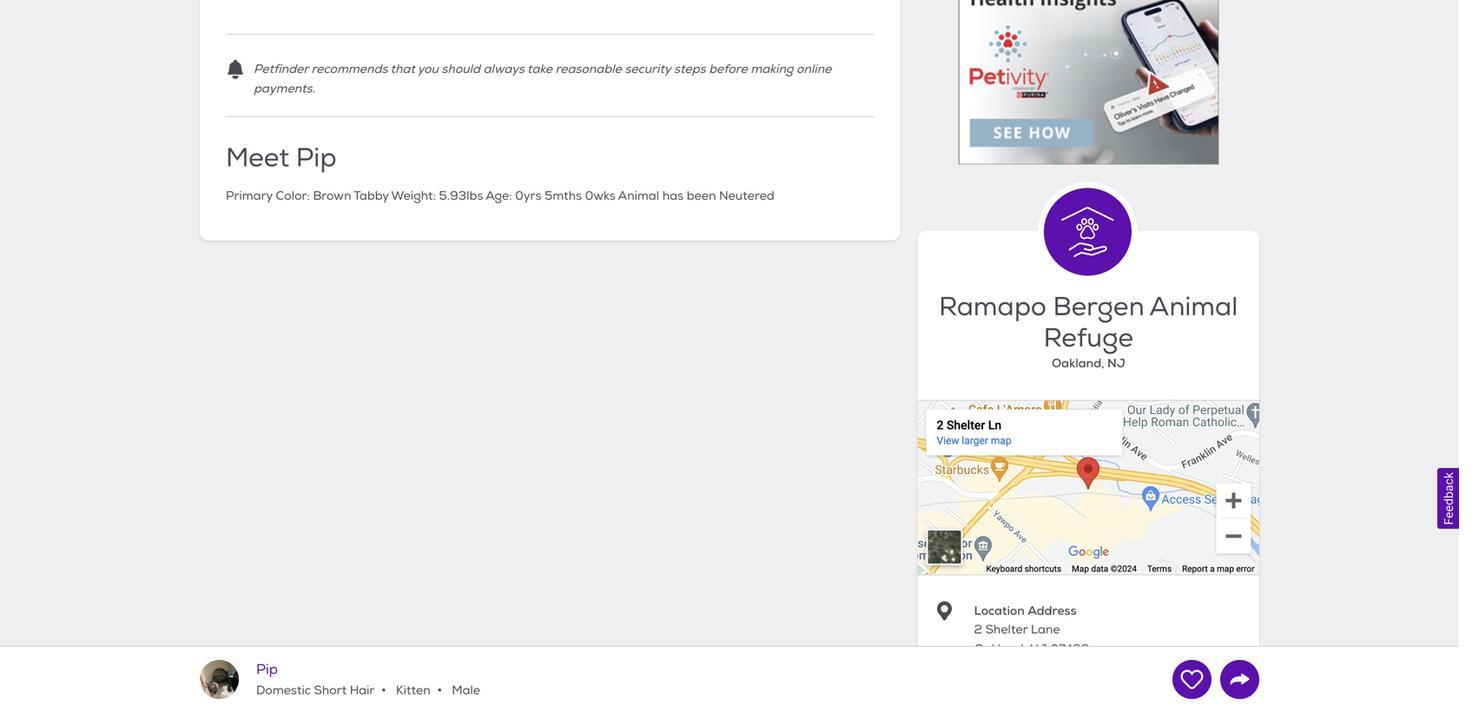 Task type: vqa. For each thing, say whether or not it's contained in the screenshot.
Search Terrier, Kitten, etc. text field
no



Task type: locate. For each thing, give the bounding box(es) containing it.
pip up brown at the left of page
[[296, 141, 336, 174]]

age:
[[486, 188, 512, 203]]

0 horizontal spatial nj
[[1030, 642, 1047, 657]]

0 vertical spatial oakland,
[[1052, 355, 1104, 371]]

1 vertical spatial animal
[[1149, 290, 1238, 323]]

1 horizontal spatial pip
[[296, 141, 336, 174]]

recommends
[[311, 62, 388, 77]]

oakland, down shelter
[[974, 642, 1027, 657]]

petfinder recommends that you should always take reasonable security steps before making online payments.
[[254, 62, 831, 96]]

1 horizontal spatial oakland,
[[1052, 355, 1104, 371]]

petfinder
[[254, 62, 308, 77]]

1 vertical spatial nj
[[1030, 642, 1047, 657]]

ramapo
[[939, 290, 1046, 323]]

short
[[314, 683, 347, 698]]

1 vertical spatial pip
[[256, 661, 278, 678]]

oakland, down refuge
[[1052, 355, 1104, 371]]

location
[[974, 603, 1025, 619]]

shelter
[[985, 622, 1028, 638]]

color:
[[276, 188, 310, 203]]

0 horizontal spatial animal
[[618, 188, 659, 203]]

neutered
[[719, 188, 774, 203]]

0 vertical spatial animal
[[618, 188, 659, 203]]

animal inside ramapo bergen animal refuge oakland, nj
[[1149, 290, 1238, 323]]

ramapo bergen animal refuge oakland, nj
[[939, 290, 1238, 371]]

nj down lane
[[1030, 642, 1047, 657]]

hair
[[350, 683, 375, 698]]

5.93lbs
[[439, 188, 483, 203]]

weight:
[[391, 188, 436, 203]]

nj down refuge
[[1107, 355, 1125, 371]]

2
[[974, 622, 982, 638]]

pip up domestic
[[256, 661, 278, 678]]

primary
[[226, 188, 273, 203]]

ramapo bergen animal refuge link
[[935, 290, 1242, 355]]

primary color: brown tabby weight: 5.93lbs age: 0yrs 5mths 0wks animal has been neutered
[[226, 188, 774, 203]]

location address 2 shelter lane oakland, nj 07436
[[974, 603, 1089, 657]]

petfinder alert image
[[226, 60, 245, 79]]

pip
[[296, 141, 336, 174], [256, 661, 278, 678]]

0 horizontal spatial oakland,
[[974, 642, 1027, 657]]

oakland,
[[1052, 355, 1104, 371], [974, 642, 1027, 657]]

0 vertical spatial nj
[[1107, 355, 1125, 371]]

bergen
[[1053, 290, 1144, 323]]

lane
[[1031, 622, 1060, 638]]

1 horizontal spatial animal
[[1149, 290, 1238, 323]]

1 vertical spatial oakland,
[[974, 642, 1027, 657]]

5mths
[[545, 188, 582, 203]]

always
[[483, 62, 524, 77]]

1 horizontal spatial nj
[[1107, 355, 1125, 371]]

steps
[[674, 62, 706, 77]]

animal
[[618, 188, 659, 203], [1149, 290, 1238, 323]]

nj
[[1107, 355, 1125, 371], [1030, 642, 1047, 657]]

address
[[1028, 603, 1077, 619]]



Task type: describe. For each thing, give the bounding box(es) containing it.
online
[[796, 62, 831, 77]]

refuge
[[1044, 322, 1133, 355]]

pip image
[[200, 660, 239, 699]]

nj inside ramapo bergen animal refuge oakland, nj
[[1107, 355, 1125, 371]]

domestic
[[256, 683, 311, 698]]

male
[[449, 683, 480, 698]]

payments.
[[254, 81, 315, 96]]

has
[[662, 188, 684, 203]]

oakland, inside ramapo bergen animal refuge oakland, nj
[[1052, 355, 1104, 371]]

oakland, inside location address 2 shelter lane oakland, nj 07436
[[974, 642, 1027, 657]]

kitten
[[393, 683, 431, 698]]

0 vertical spatial pip
[[296, 141, 336, 174]]

tabby
[[354, 188, 389, 203]]

before
[[709, 62, 748, 77]]

brown
[[313, 188, 351, 203]]

0 horizontal spatial pip
[[256, 661, 278, 678]]

that
[[390, 62, 415, 77]]

0yrs
[[515, 188, 542, 203]]

take
[[527, 62, 552, 77]]

domestic short hair
[[256, 683, 375, 698]]

been
[[687, 188, 716, 203]]

advertisement region
[[958, 0, 1219, 164]]

meet
[[226, 141, 289, 174]]

reasonable
[[555, 62, 622, 77]]

security
[[625, 62, 671, 77]]

0wks
[[585, 188, 616, 203]]

nj inside location address 2 shelter lane oakland, nj 07436
[[1030, 642, 1047, 657]]

you
[[417, 62, 438, 77]]

should
[[442, 62, 480, 77]]

meet pip
[[226, 141, 336, 174]]

making
[[751, 62, 793, 77]]

07436
[[1050, 642, 1089, 657]]



